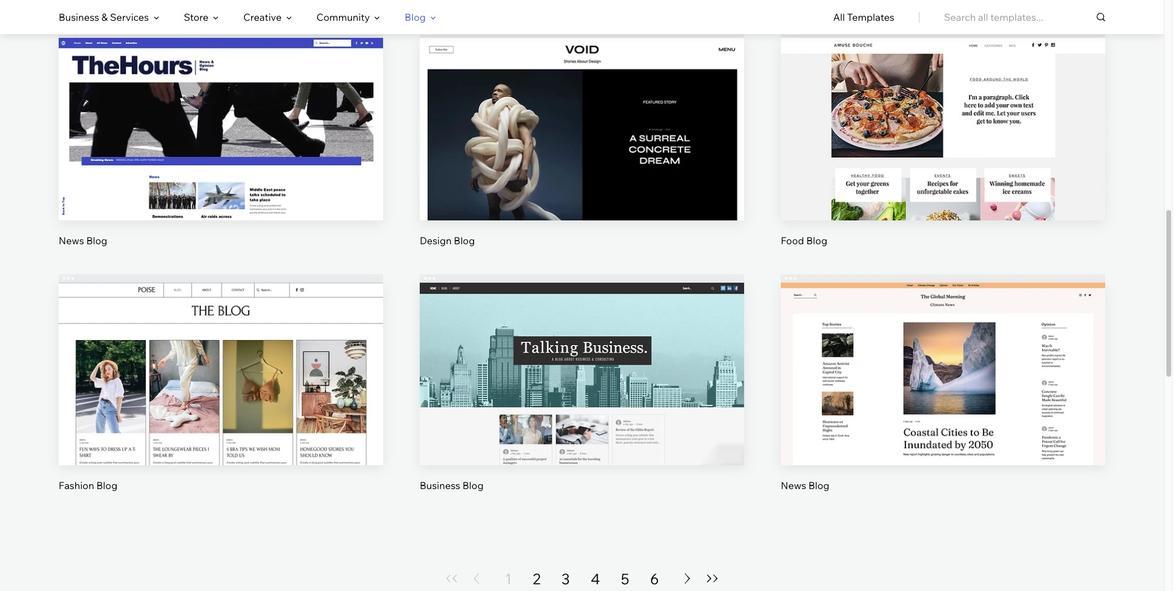 Task type: describe. For each thing, give the bounding box(es) containing it.
community
[[317, 11, 370, 23]]

design blog
[[420, 235, 475, 247]]

blog website templates - news blog image for view popup button corresponding to bottom news blog group
[[781, 283, 1106, 466]]

business blog group
[[420, 275, 745, 493]]

5 link
[[621, 570, 630, 589]]

4 link
[[591, 570, 601, 589]]

&
[[102, 11, 108, 23]]

food blog
[[781, 235, 828, 247]]

business & services
[[59, 11, 149, 23]]

all
[[834, 11, 846, 23]]

3 link
[[562, 570, 570, 589]]

all templates
[[834, 11, 895, 23]]

view for view popup button inside food blog group
[[932, 147, 955, 159]]

view button for food blog group
[[915, 138, 973, 167]]

view button for bottom news blog group
[[915, 383, 973, 412]]

blog website templates - business blog image
[[420, 283, 745, 466]]

categories. use the left and right arrow keys to navigate the menu element
[[0, 0, 1165, 34]]

view for view popup button corresponding to bottom news blog group
[[932, 392, 955, 404]]

news blog for the left news blog group
[[59, 235, 107, 247]]

edit for view popup button corresponding to bottom news blog group
[[935, 350, 953, 362]]

6
[[651, 570, 660, 589]]

edit for view popup button in the fashion blog group
[[212, 350, 230, 362]]

design
[[420, 235, 452, 247]]

news for bottom news blog group
[[781, 480, 807, 492]]

blog for fashion blog group
[[96, 480, 118, 492]]

blog website templates - fashion blog image
[[59, 283, 383, 466]]

view button for fashion blog group
[[192, 383, 250, 412]]

2 link
[[533, 570, 541, 589]]

edit for view popup button in the business blog group
[[573, 350, 592, 362]]

view button for design blog group
[[553, 138, 611, 167]]

0 horizontal spatial news blog group
[[59, 30, 383, 248]]

business blog
[[420, 480, 484, 492]]

1
[[505, 570, 512, 589]]

edit button for view popup button inside food blog group
[[915, 96, 973, 126]]

design blog group
[[420, 30, 745, 248]]

creative
[[244, 11, 282, 23]]

categories by subject element
[[59, 1, 436, 34]]

store
[[184, 11, 209, 23]]

view for view popup button in the fashion blog group
[[210, 392, 232, 404]]

fashion blog
[[59, 480, 118, 492]]

1 vertical spatial news blog group
[[781, 275, 1106, 493]]

edit button for view popup button in the business blog group
[[553, 341, 611, 371]]

blog website templates - design blog image
[[420, 38, 745, 221]]



Task type: vqa. For each thing, say whether or not it's contained in the screenshot.
'Wix Studio' link at left top
no



Task type: locate. For each thing, give the bounding box(es) containing it.
blog website templates - news blog image for view popup button corresponding to the left news blog group
[[59, 38, 383, 221]]

0 horizontal spatial blog website templates - news blog image
[[59, 38, 383, 221]]

view button inside design blog group
[[553, 138, 611, 167]]

news blog
[[59, 235, 107, 247], [781, 480, 830, 492]]

view button inside food blog group
[[915, 138, 973, 167]]

0 horizontal spatial news
[[59, 235, 84, 247]]

edit button inside food blog group
[[915, 96, 973, 126]]

edit for view popup button inside food blog group
[[935, 105, 953, 117]]

blog
[[405, 11, 426, 23], [86, 235, 107, 247], [454, 235, 475, 247], [807, 235, 828, 247], [96, 480, 118, 492], [463, 480, 484, 492], [809, 480, 830, 492]]

0 vertical spatial business
[[59, 11, 99, 23]]

edit button inside business blog group
[[553, 341, 611, 371]]

Search search field
[[945, 0, 1106, 34]]

view button
[[192, 138, 250, 167], [553, 138, 611, 167], [915, 138, 973, 167], [192, 383, 250, 412], [553, 383, 611, 412], [915, 383, 973, 412]]

view inside business blog group
[[571, 392, 594, 404]]

view inside fashion blog group
[[210, 392, 232, 404]]

5
[[621, 570, 630, 589]]

1 vertical spatial blog website templates - news blog image
[[781, 283, 1106, 466]]

view
[[210, 147, 232, 159], [571, 147, 594, 159], [932, 147, 955, 159], [210, 392, 232, 404], [571, 392, 594, 404], [932, 392, 955, 404]]

food blog group
[[781, 30, 1106, 248]]

1 horizontal spatial business
[[420, 480, 461, 492]]

2
[[533, 570, 541, 589]]

0 vertical spatial news blog group
[[59, 30, 383, 248]]

view for view popup button in the business blog group
[[571, 392, 594, 404]]

blog website templates - food blog image
[[781, 38, 1106, 221]]

1 horizontal spatial news blog group
[[781, 275, 1106, 493]]

1 horizontal spatial news
[[781, 480, 807, 492]]

1 horizontal spatial blog website templates - news blog image
[[781, 283, 1106, 466]]

services
[[110, 11, 149, 23]]

view inside food blog group
[[932, 147, 955, 159]]

view button for the left news blog group
[[192, 138, 250, 167]]

view for view popup button corresponding to the left news blog group
[[210, 147, 232, 159]]

blog for business blog group
[[463, 480, 484, 492]]

templates
[[848, 11, 895, 23]]

business for business & services
[[59, 11, 99, 23]]

edit for view popup button corresponding to the left news blog group
[[212, 105, 230, 117]]

edit button for view popup button corresponding to bottom news blog group
[[915, 341, 973, 371]]

blog for the left news blog group
[[86, 235, 107, 247]]

edit button for view popup button within the design blog group
[[553, 96, 611, 126]]

view button inside business blog group
[[553, 383, 611, 412]]

fashion
[[59, 480, 94, 492]]

0 horizontal spatial business
[[59, 11, 99, 23]]

1 horizontal spatial news blog
[[781, 480, 830, 492]]

None search field
[[945, 0, 1106, 34]]

fashion blog group
[[59, 275, 383, 493]]

edit button for view popup button corresponding to the left news blog group
[[192, 96, 250, 126]]

edit for view popup button within the design blog group
[[573, 105, 592, 117]]

blog inside categories by subject element
[[405, 11, 426, 23]]

view button inside fashion blog group
[[192, 383, 250, 412]]

news
[[59, 235, 84, 247], [781, 480, 807, 492]]

blog for design blog group
[[454, 235, 475, 247]]

view inside design blog group
[[571, 147, 594, 159]]

edit button inside fashion blog group
[[192, 341, 250, 371]]

food
[[781, 235, 805, 247]]

last page image
[[705, 576, 720, 583]]

4
[[591, 570, 601, 589]]

business inside categories by subject element
[[59, 11, 99, 23]]

business
[[59, 11, 99, 23], [420, 480, 461, 492]]

next page image
[[680, 574, 695, 585]]

business inside group
[[420, 480, 461, 492]]

blog for food blog group
[[807, 235, 828, 247]]

0 vertical spatial blog website templates - news blog image
[[59, 38, 383, 221]]

business for business blog
[[420, 480, 461, 492]]

view for view popup button within the design blog group
[[571, 147, 594, 159]]

1 vertical spatial business
[[420, 480, 461, 492]]

edit button
[[192, 96, 250, 126], [553, 96, 611, 126], [915, 96, 973, 126], [192, 341, 250, 371], [553, 341, 611, 371], [915, 341, 973, 371]]

0 vertical spatial news blog
[[59, 235, 107, 247]]

news for the left news blog group
[[59, 235, 84, 247]]

news blog group
[[59, 30, 383, 248], [781, 275, 1106, 493]]

blog for bottom news blog group
[[809, 480, 830, 492]]

0 horizontal spatial news blog
[[59, 235, 107, 247]]

edit
[[212, 105, 230, 117], [573, 105, 592, 117], [935, 105, 953, 117], [212, 350, 230, 362], [573, 350, 592, 362], [935, 350, 953, 362]]

edit button for view popup button in the fashion blog group
[[192, 341, 250, 371]]

1 vertical spatial news
[[781, 480, 807, 492]]

view button for business blog group
[[553, 383, 611, 412]]

blog website templates - news blog image
[[59, 38, 383, 221], [781, 283, 1106, 466]]

3
[[562, 570, 570, 589]]

all templates link
[[834, 1, 895, 34]]

0 vertical spatial news
[[59, 235, 84, 247]]

edit inside food blog group
[[935, 105, 953, 117]]

edit inside business blog group
[[573, 350, 592, 362]]

edit inside design blog group
[[573, 105, 592, 117]]

news blog for bottom news blog group
[[781, 480, 830, 492]]

1 vertical spatial news blog
[[781, 480, 830, 492]]

edit inside fashion blog group
[[212, 350, 230, 362]]

6 link
[[651, 570, 660, 589]]

edit button inside design blog group
[[553, 96, 611, 126]]



